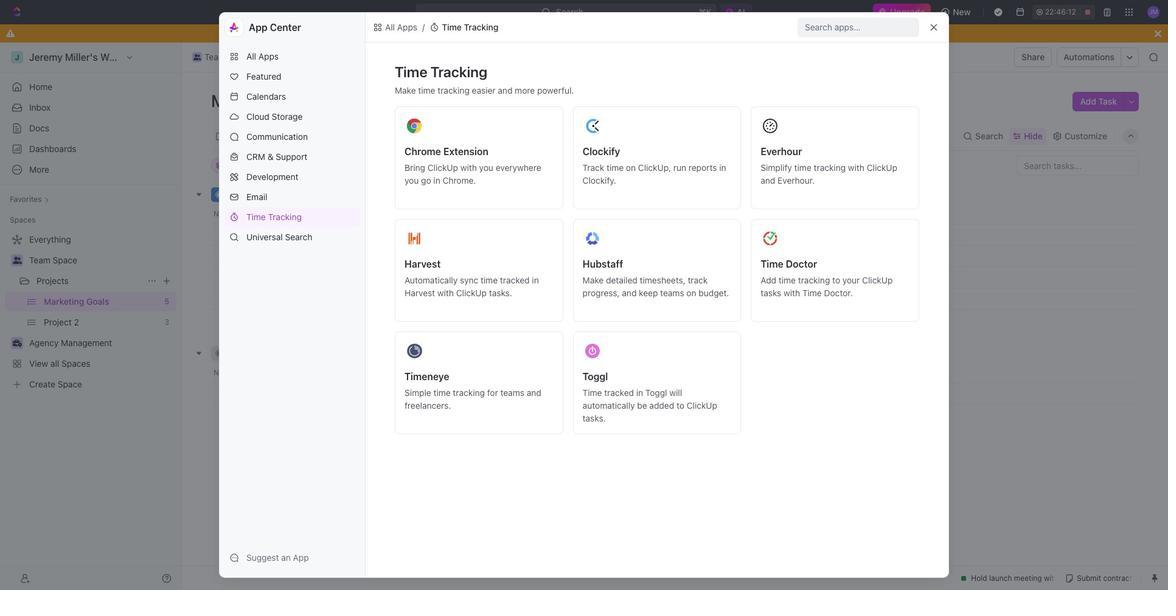 Task type: locate. For each thing, give the bounding box(es) containing it.
time inside clockify track time on clickup, run reports in clockify.
[[607, 163, 624, 173]]

0 vertical spatial tracked
[[500, 275, 530, 285]]

time up table in the top of the page
[[418, 85, 436, 96]]

your
[[843, 275, 860, 285]]

and inside time tracking make time tracking easier and more powerful.
[[498, 85, 513, 96]]

1 horizontal spatial projects
[[278, 52, 310, 62]]

/ up featured
[[258, 52, 260, 62]]

0 vertical spatial to
[[507, 28, 515, 38]]

and down simplify
[[761, 175, 776, 186]]

teams inside timeneye simple time tracking for teams and freelancers.
[[501, 388, 525, 398]]

time up clockify.
[[607, 163, 624, 173]]

0 vertical spatial app
[[249, 22, 268, 33]]

and for simple
[[527, 388, 542, 398]]

1 vertical spatial teams
[[501, 388, 525, 398]]

/ left l_lxf image
[[422, 22, 425, 32]]

new
[[953, 7, 971, 17]]

time up "freelancers."
[[434, 388, 451, 398]]

time inside the time doctor add time tracking to your clickup tasks with time doctor.
[[779, 275, 796, 285]]

space right user group image
[[53, 255, 77, 265]]

0 horizontal spatial tasks.
[[489, 288, 512, 298]]

toggl up added
[[646, 388, 667, 398]]

user group image
[[12, 257, 22, 264]]

time tracking link
[[225, 208, 360, 227]]

with
[[461, 163, 477, 173], [848, 163, 865, 173], [438, 288, 454, 298], [784, 288, 801, 298]]

2 horizontal spatial to
[[833, 275, 841, 285]]

docs link
[[5, 119, 177, 138]]

in progress
[[227, 190, 276, 199]]

1 vertical spatial team
[[29, 255, 50, 265]]

you
[[469, 28, 483, 38], [479, 163, 494, 173], [405, 175, 419, 186]]

0 horizontal spatial space
[[53, 255, 77, 265]]

tracking right l_lxf image
[[464, 22, 499, 32]]

2 vertical spatial to
[[677, 401, 685, 411]]

add left task at the top of page
[[1081, 96, 1097, 107]]

0 horizontal spatial make
[[395, 85, 416, 96]]

time tracking up weekly schedule
[[247, 212, 302, 222]]

on inside hubstaff make detailed timesheets, track progress, and keep teams on budget.
[[687, 288, 697, 298]]

1 vertical spatial team space link
[[29, 251, 174, 270]]

suggest an app
[[247, 553, 309, 563]]

all apps right l_lxf icon
[[385, 22, 418, 32]]

tasks.
[[489, 288, 512, 298], [583, 413, 606, 424]]

tracking inside timeneye simple time tracking for teams and freelancers.
[[453, 388, 485, 398]]

0 horizontal spatial /
[[258, 52, 260, 62]]

1 vertical spatial make
[[583, 275, 604, 285]]

1 horizontal spatial to
[[677, 401, 685, 411]]

0 horizontal spatial team space
[[29, 255, 77, 265]]

team
[[205, 52, 226, 62], [29, 255, 50, 265]]

1 vertical spatial tracked
[[605, 388, 634, 398]]

hide
[[1025, 131, 1043, 141], [517, 161, 533, 170]]

0 horizontal spatial on
[[626, 163, 636, 173]]

add task button
[[1073, 92, 1125, 111]]

1 vertical spatial goals
[[293, 91, 337, 111]]

and right "for" at the bottom left
[[527, 388, 542, 398]]

time
[[442, 22, 462, 32], [395, 63, 428, 80], [247, 212, 266, 222], [761, 259, 784, 270], [803, 288, 822, 298], [583, 388, 602, 398]]

projects
[[278, 52, 310, 62], [37, 276, 69, 286]]

tracking left "for" at the bottom left
[[453, 388, 485, 398]]

all apps up featured
[[247, 51, 279, 61]]

goals down l_lxf icon
[[378, 52, 401, 62]]

time tracking right l_lxf image
[[442, 22, 499, 32]]

team space right user group image
[[29, 255, 77, 265]]

marketing
[[336, 52, 376, 62], [211, 91, 289, 111]]

tracking left easier at top
[[438, 85, 470, 96]]

development link
[[225, 167, 360, 187]]

marketing goals
[[336, 52, 401, 62], [211, 91, 341, 111]]

tracking
[[464, 22, 499, 32], [431, 63, 488, 80], [268, 212, 302, 222]]

l_lxf image
[[373, 23, 383, 32]]

time tracking make time tracking easier and more powerful.
[[395, 63, 574, 96]]

space
[[228, 52, 253, 62], [53, 255, 77, 265]]

enable
[[518, 28, 545, 38]]

1 horizontal spatial apps
[[397, 22, 418, 32]]

tasks. inside 'harvest automatically sync time tracked in harvest with clickup tasks.'
[[489, 288, 512, 298]]

0 vertical spatial tracking
[[464, 22, 499, 32]]

add inside button
[[1081, 96, 1097, 107]]

0 horizontal spatial projects
[[37, 276, 69, 286]]

hide inside button
[[517, 161, 533, 170]]

make
[[395, 85, 416, 96], [583, 275, 604, 285]]

apps
[[397, 22, 418, 32], [259, 51, 279, 61]]

1 vertical spatial apps
[[259, 51, 279, 61]]

1 vertical spatial projects link
[[37, 271, 142, 291]]

featured link
[[225, 67, 360, 86]]

on left the clickup,
[[626, 163, 636, 173]]

1 horizontal spatial team space link
[[189, 50, 256, 65]]

0 vertical spatial harvest
[[405, 259, 441, 270]]

teams
[[661, 288, 685, 298], [501, 388, 525, 398]]

1 horizontal spatial tracked
[[605, 388, 634, 398]]

time right sync
[[481, 275, 498, 285]]

with inside everhour simplify time tracking with clickup and everhour.
[[848, 163, 865, 173]]

in inside toggl time tracked in toggl will automatically be added to clickup tasks.
[[637, 388, 643, 398]]

marketing goals down l_lxf icon
[[336, 52, 401, 62]]

tracking up weekly schedule
[[268, 212, 302, 222]]

communication
[[247, 131, 308, 142]]

0 horizontal spatial toggl
[[583, 371, 608, 382]]

tracking inside everhour simplify time tracking with clickup and everhour.
[[814, 163, 846, 173]]

0 horizontal spatial teams
[[501, 388, 525, 398]]

tracking inside time tracking make time tracking easier and more powerful.
[[438, 85, 470, 96]]

1 horizontal spatial marketing
[[336, 52, 376, 62]]

go
[[421, 175, 431, 186]]

with inside chrome extension bring clickup with you everywhere you go in chrome.
[[461, 163, 477, 173]]

timeneye
[[405, 371, 449, 382]]

tracking up easier at top
[[431, 63, 488, 80]]

time inside time tracking make time tracking easier and more powerful.
[[418, 85, 436, 96]]

1 vertical spatial toggl
[[646, 388, 667, 398]]

0 horizontal spatial app
[[249, 22, 268, 33]]

1 horizontal spatial team
[[205, 52, 226, 62]]

0 horizontal spatial team space link
[[29, 251, 174, 270]]

app left center
[[249, 22, 268, 33]]

search inside time tracking dialog
[[285, 232, 313, 242]]

0 vertical spatial all apps link
[[371, 20, 420, 35]]

hide button
[[1010, 128, 1047, 145]]

0 vertical spatial hide
[[1025, 131, 1043, 141]]

all apps link left l_lxf image
[[371, 20, 420, 35]]

added
[[650, 401, 675, 411]]

all apps link up featured link on the top left
[[225, 47, 360, 66]]

harvest up the automatically
[[405, 259, 441, 270]]

everhour
[[761, 146, 803, 157]]

1 horizontal spatial on
[[687, 288, 697, 298]]

marketing up 'cloud'
[[211, 91, 289, 111]]

favorites
[[10, 195, 42, 204]]

chrome
[[405, 146, 441, 157]]

marketing goals up cloud storage
[[211, 91, 341, 111]]

doctor.
[[824, 288, 853, 298]]

1 vertical spatial search
[[285, 232, 313, 242]]

new button
[[936, 2, 979, 22]]

be
[[637, 401, 647, 411]]

0 horizontal spatial all
[[247, 51, 256, 61]]

1 vertical spatial add
[[761, 275, 777, 285]]

automatically
[[405, 275, 458, 285]]

in inside chrome extension bring clickup with you everywhere you go in chrome.
[[434, 175, 441, 186]]

marketing goals link
[[321, 50, 404, 65]]

sidebar navigation
[[0, 43, 182, 590]]

communication link
[[225, 127, 360, 147]]

1 horizontal spatial time tracking
[[442, 22, 499, 32]]

marketing down l_lxf icon
[[336, 52, 376, 62]]

detailed
[[606, 275, 638, 285]]

suggest an app button
[[225, 548, 360, 568]]

on
[[626, 163, 636, 173], [687, 288, 697, 298]]

0 vertical spatial you
[[469, 28, 483, 38]]

/ inside time tracking dialog
[[422, 22, 425, 32]]

make up table link
[[395, 85, 416, 96]]

and inside everhour simplify time tracking with clickup and everhour.
[[761, 175, 776, 186]]

goals
[[378, 52, 401, 62], [293, 91, 337, 111]]

1 vertical spatial /
[[258, 52, 260, 62]]

center
[[270, 22, 301, 33]]

/
[[422, 22, 425, 32], [258, 52, 260, 62]]

0 vertical spatial tasks.
[[489, 288, 512, 298]]

space inside tree
[[53, 255, 77, 265]]

0 vertical spatial make
[[395, 85, 416, 96]]

and left more
[[498, 85, 513, 96]]

harvest down the automatically
[[405, 288, 435, 298]]

app right an
[[293, 553, 309, 563]]

you down bring at the left top of the page
[[405, 175, 419, 186]]

0 horizontal spatial to
[[507, 28, 515, 38]]

tracking up everhour.
[[814, 163, 846, 173]]

0 vertical spatial /
[[422, 22, 425, 32]]

with inside the time doctor add time tracking to your clickup tasks with time doctor.
[[784, 288, 801, 298]]

1 horizontal spatial projects link
[[263, 50, 313, 65]]

all
[[385, 22, 395, 32], [247, 51, 256, 61]]

1 horizontal spatial teams
[[661, 288, 685, 298]]

time tracking
[[442, 22, 499, 32], [247, 212, 302, 222]]

1 vertical spatial harvest
[[405, 288, 435, 298]]

calendar link
[[308, 128, 347, 145]]

0 horizontal spatial search
[[285, 232, 313, 242]]

harvest
[[405, 259, 441, 270], [405, 288, 435, 298]]

0 vertical spatial teams
[[661, 288, 685, 298]]

0 vertical spatial goals
[[378, 52, 401, 62]]

1 vertical spatial all
[[247, 51, 256, 61]]

0 vertical spatial team space link
[[189, 50, 256, 65]]

favorites button
[[5, 192, 54, 207]]

all right l_lxf icon
[[385, 22, 395, 32]]

clickup
[[428, 163, 458, 173], [867, 163, 898, 173], [863, 275, 893, 285], [456, 288, 487, 298], [687, 401, 718, 411]]

notifications?
[[582, 28, 636, 38]]

1 horizontal spatial all apps
[[385, 22, 418, 32]]

team space right user group icon in the left top of the page
[[205, 52, 253, 62]]

2 vertical spatial tracking
[[268, 212, 302, 222]]

time up "tasks"
[[779, 275, 796, 285]]

0 horizontal spatial hide
[[517, 161, 533, 170]]

time tracking dialog
[[219, 12, 950, 578]]

0 horizontal spatial projects link
[[37, 271, 142, 291]]

add up "tasks"
[[761, 275, 777, 285]]

1 vertical spatial team space
[[29, 255, 77, 265]]

goals up "storage"
[[293, 91, 337, 111]]

docs
[[29, 123, 49, 133]]

1 vertical spatial to
[[833, 275, 841, 285]]

tree containing team space
[[5, 230, 177, 394]]

you down extension
[[479, 163, 494, 173]]

on down track
[[687, 288, 697, 298]]

apps left l_lxf image
[[397, 22, 418, 32]]

and inside hubstaff make detailed timesheets, track progress, and keep teams on budget.
[[622, 288, 637, 298]]

1 vertical spatial projects
[[37, 276, 69, 286]]

teams right "for" at the bottom left
[[501, 388, 525, 398]]

toggl up automatically
[[583, 371, 608, 382]]

all apps
[[385, 22, 418, 32], [247, 51, 279, 61]]

apps up featured
[[259, 51, 279, 61]]

1 vertical spatial tasks.
[[583, 413, 606, 424]]

1 horizontal spatial make
[[583, 275, 604, 285]]

1 vertical spatial hide
[[517, 161, 533, 170]]

1 vertical spatial all apps
[[247, 51, 279, 61]]

to down will
[[677, 401, 685, 411]]

0 horizontal spatial marketing
[[211, 91, 289, 111]]

and down detailed on the top right of the page
[[622, 288, 637, 298]]

all up featured
[[247, 51, 256, 61]]

search inside button
[[976, 131, 1004, 141]]

l_lxf image
[[430, 23, 440, 32]]

app
[[249, 22, 268, 33], [293, 553, 309, 563]]

tracked up automatically
[[605, 388, 634, 398]]

1 horizontal spatial add
[[1081, 96, 1097, 107]]

clickup inside toggl time tracked in toggl will automatically be added to clickup tasks.
[[687, 401, 718, 411]]

team right user group image
[[29, 255, 50, 265]]

reports
[[689, 163, 717, 173]]

Search apps… field
[[805, 20, 915, 35]]

tracked right sync
[[500, 275, 530, 285]]

make up progress,
[[583, 275, 604, 285]]

1 vertical spatial tracking
[[431, 63, 488, 80]]

&
[[268, 152, 274, 162]]

0 horizontal spatial team
[[29, 255, 50, 265]]

simplify
[[761, 163, 792, 173]]

browser
[[547, 28, 579, 38]]

2 harvest from the top
[[405, 288, 435, 298]]

clickup,
[[638, 163, 671, 173]]

0 vertical spatial marketing
[[336, 52, 376, 62]]

1 vertical spatial all apps link
[[225, 47, 360, 66]]

0 vertical spatial search
[[976, 131, 1004, 141]]

and
[[498, 85, 513, 96], [761, 175, 776, 186], [622, 288, 637, 298], [527, 388, 542, 398]]

1 vertical spatial space
[[53, 255, 77, 265]]

teams down timesheets,
[[661, 288, 685, 298]]

inbox link
[[5, 98, 177, 117]]

0 vertical spatial on
[[626, 163, 636, 173]]

and inside timeneye simple time tracking for teams and freelancers.
[[527, 388, 542, 398]]

tree
[[5, 230, 177, 394]]

make inside hubstaff make detailed timesheets, track progress, and keep teams on budget.
[[583, 275, 604, 285]]

0 horizontal spatial tracked
[[500, 275, 530, 285]]

cloud storage link
[[225, 107, 360, 127]]

clickup inside everhour simplify time tracking with clickup and everhour.
[[867, 163, 898, 173]]

0 horizontal spatial time tracking
[[247, 212, 302, 222]]

0 vertical spatial add
[[1081, 96, 1097, 107]]

search left hide dropdown button
[[976, 131, 1004, 141]]

tracking
[[438, 85, 470, 96], [814, 163, 846, 173], [798, 275, 830, 285], [453, 388, 485, 398]]

search down the "time tracking" link
[[285, 232, 313, 242]]

time doctor add time tracking to your clickup tasks with time doctor.
[[761, 259, 893, 298]]

want
[[486, 28, 505, 38]]

tracking down doctor
[[798, 275, 830, 285]]

to right want
[[507, 28, 515, 38]]

board
[[227, 131, 251, 141]]

make inside time tracking make time tracking easier and more powerful.
[[395, 85, 416, 96]]

time up everhour.
[[795, 163, 812, 173]]

you right "do"
[[469, 28, 483, 38]]

home link
[[5, 77, 177, 97]]

tracking inside the time doctor add time tracking to your clickup tasks with time doctor.
[[798, 275, 830, 285]]

1 horizontal spatial app
[[293, 553, 309, 563]]

space up featured
[[228, 52, 253, 62]]

team right user group icon in the left top of the page
[[205, 52, 226, 62]]

0 vertical spatial marketing goals
[[336, 52, 401, 62]]

1 horizontal spatial all
[[385, 22, 395, 32]]

bring
[[405, 163, 425, 173]]

to up doctor.
[[833, 275, 841, 285]]

and for make
[[622, 288, 637, 298]]

toggl
[[583, 371, 608, 382], [646, 388, 667, 398]]

to
[[507, 28, 515, 38], [833, 275, 841, 285], [677, 401, 685, 411]]



Task type: vqa. For each thing, say whether or not it's contained in the screenshot.
2023
no



Task type: describe. For each thing, give the bounding box(es) containing it.
run
[[674, 163, 687, 173]]

track
[[688, 275, 708, 285]]

featured
[[247, 71, 282, 82]]

2 vertical spatial you
[[405, 175, 419, 186]]

time inside timeneye simple time tracking for teams and freelancers.
[[434, 388, 451, 398]]

search...
[[557, 7, 591, 17]]

tree inside sidebar navigation
[[5, 230, 177, 394]]

time inside toggl time tracked in toggl will automatically be added to clickup tasks.
[[583, 388, 602, 398]]

app inside button
[[293, 553, 309, 563]]

to inside toggl time tracked in toggl will automatically be added to clickup tasks.
[[677, 401, 685, 411]]

22:46:12 button
[[1033, 5, 1096, 19]]

everhour simplify time tracking with clickup and everhour.
[[761, 146, 898, 186]]

0 vertical spatial apps
[[397, 22, 418, 32]]

in inside clockify track time on clickup, run reports in clockify.
[[720, 163, 726, 173]]

0 horizontal spatial all apps link
[[225, 47, 360, 66]]

will
[[670, 388, 682, 398]]

crm & support
[[247, 152, 308, 162]]

clockify
[[583, 146, 621, 157]]

0 horizontal spatial goals
[[293, 91, 337, 111]]

with inside 'harvest automatically sync time tracked in harvest with clickup tasks.'
[[438, 288, 454, 298]]

freelancers.
[[405, 401, 451, 411]]

clickup inside 'harvest automatically sync time tracked in harvest with clickup tasks.'
[[456, 288, 487, 298]]

calendars
[[247, 91, 286, 102]]

⌘k
[[699, 7, 712, 17]]

team space link inside tree
[[29, 251, 174, 270]]

0 vertical spatial projects link
[[263, 50, 313, 65]]

list link
[[271, 128, 288, 145]]

0 horizontal spatial all apps
[[247, 51, 279, 61]]

timeneye simple time tracking for teams and freelancers.
[[405, 371, 542, 411]]

0 vertical spatial all
[[385, 22, 395, 32]]

dashboards link
[[5, 139, 177, 159]]

universal search
[[247, 232, 313, 242]]

1 harvest from the top
[[405, 259, 441, 270]]

automations button
[[1058, 48, 1121, 66]]

1 vertical spatial marketing
[[211, 91, 289, 111]]

weekly
[[245, 230, 274, 240]]

share button
[[1015, 47, 1053, 67]]

clockify track time on clickup, run reports in clockify.
[[583, 146, 726, 186]]

calendar
[[311, 131, 347, 141]]

tasks. inside toggl time tracked in toggl will automatically be added to clickup tasks.
[[583, 413, 606, 424]]

table
[[414, 131, 436, 141]]

keep
[[639, 288, 658, 298]]

simple
[[405, 388, 431, 398]]

tracking inside time tracking make time tracking easier and more powerful.
[[431, 63, 488, 80]]

upgrade
[[890, 7, 925, 17]]

budget.
[[699, 288, 729, 298]]

support
[[276, 152, 308, 162]]

hubstaff make detailed timesheets, track progress, and keep teams on budget.
[[583, 259, 729, 298]]

0 vertical spatial time tracking
[[442, 22, 499, 32]]

team inside sidebar navigation
[[29, 255, 50, 265]]

0 vertical spatial all apps
[[385, 22, 418, 32]]

1 horizontal spatial goals
[[378, 52, 401, 62]]

add inside the time doctor add time tracking to your clickup tasks with time doctor.
[[761, 275, 777, 285]]

powerful.
[[537, 85, 574, 96]]

cloud storage
[[247, 111, 303, 122]]

chrome extension bring clickup with you everywhere you go in chrome.
[[405, 146, 541, 186]]

easier
[[472, 85, 496, 96]]

for
[[487, 388, 498, 398]]

0 vertical spatial team space
[[205, 52, 253, 62]]

tracked inside toggl time tracked in toggl will automatically be added to clickup tasks.
[[605, 388, 634, 398]]

inbox
[[29, 102, 51, 113]]

hide inside dropdown button
[[1025, 131, 1043, 141]]

harvest automatically sync time tracked in harvest with clickup tasks.
[[405, 259, 539, 298]]

everhour.
[[778, 175, 815, 186]]

track
[[583, 163, 605, 173]]

on inside clockify track time on clickup, run reports in clockify.
[[626, 163, 636, 173]]

time inside 'harvest automatically sync time tracked in harvest with clickup tasks.'
[[481, 275, 498, 285]]

do
[[455, 28, 467, 38]]

storage
[[272, 111, 303, 122]]

add task
[[1081, 96, 1118, 107]]

doctor
[[786, 259, 818, 270]]

automatically
[[583, 401, 635, 411]]

1 vertical spatial marketing goals
[[211, 91, 341, 111]]

dashboards
[[29, 144, 76, 154]]

marketing inside marketing goals link
[[336, 52, 376, 62]]

and for tracking
[[498, 85, 513, 96]]

extension
[[444, 146, 489, 157]]

time inside everhour simplify time tracking with clickup and everhour.
[[795, 163, 812, 173]]

schedule
[[277, 230, 314, 240]]

chrome.
[[443, 175, 476, 186]]

/ for team space
[[258, 52, 260, 62]]

1 horizontal spatial all apps link
[[371, 20, 420, 35]]

share
[[1022, 52, 1045, 62]]

crm
[[247, 152, 265, 162]]

search button
[[960, 128, 1007, 145]]

toggl time tracked in toggl will automatically be added to clickup tasks.
[[583, 371, 718, 424]]

clickup inside chrome extension bring clickup with you everywhere you go in chrome.
[[428, 163, 458, 173]]

customize button
[[1049, 128, 1111, 145]]

progress,
[[583, 288, 620, 298]]

hide button
[[512, 158, 538, 173]]

marketing goals inside marketing goals link
[[336, 52, 401, 62]]

1 vertical spatial you
[[479, 163, 494, 173]]

do you want to enable browser notifications?
[[455, 28, 638, 38]]

0 vertical spatial team
[[205, 52, 226, 62]]

1 horizontal spatial space
[[228, 52, 253, 62]]

list
[[273, 131, 288, 141]]

email
[[247, 192, 268, 202]]

user group image
[[193, 54, 201, 60]]

0 vertical spatial projects
[[278, 52, 310, 62]]

in inside 'harvest automatically sync time tracked in harvest with clickup tasks.'
[[532, 275, 539, 285]]

board link
[[225, 128, 251, 145]]

0 horizontal spatial apps
[[259, 51, 279, 61]]

time inside time tracking make time tracking easier and more powerful.
[[395, 63, 428, 80]]

customize
[[1065, 131, 1108, 141]]

home
[[29, 82, 52, 92]]

calendars link
[[225, 87, 360, 107]]

/ for all apps
[[422, 22, 425, 32]]

table link
[[412, 128, 436, 145]]

1 horizontal spatial toggl
[[646, 388, 667, 398]]

universal
[[247, 232, 283, 242]]

1 vertical spatial time tracking
[[247, 212, 302, 222]]

an
[[281, 553, 291, 563]]

cloud
[[247, 111, 270, 122]]

suggest
[[247, 553, 279, 563]]

clockify.
[[583, 175, 616, 186]]

crm & support link
[[225, 147, 360, 167]]

Search tasks... text field
[[1017, 156, 1139, 175]]

to inside the time doctor add time tracking to your clickup tasks with time doctor.
[[833, 275, 841, 285]]

hubstaff
[[583, 259, 623, 270]]

teams inside hubstaff make detailed timesheets, track progress, and keep teams on budget.
[[661, 288, 685, 298]]

tracked inside 'harvest automatically sync time tracked in harvest with clickup tasks.'
[[500, 275, 530, 285]]

spaces
[[10, 215, 36, 225]]

email link
[[225, 187, 360, 207]]

projects inside sidebar navigation
[[37, 276, 69, 286]]

team space inside tree
[[29, 255, 77, 265]]

development
[[247, 172, 299, 182]]

automations
[[1064, 52, 1115, 62]]

22:46:12
[[1045, 7, 1077, 16]]

clickup inside the time doctor add time tracking to your clickup tasks with time doctor.
[[863, 275, 893, 285]]

and for simplify
[[761, 175, 776, 186]]

upgrade link
[[873, 4, 931, 21]]



